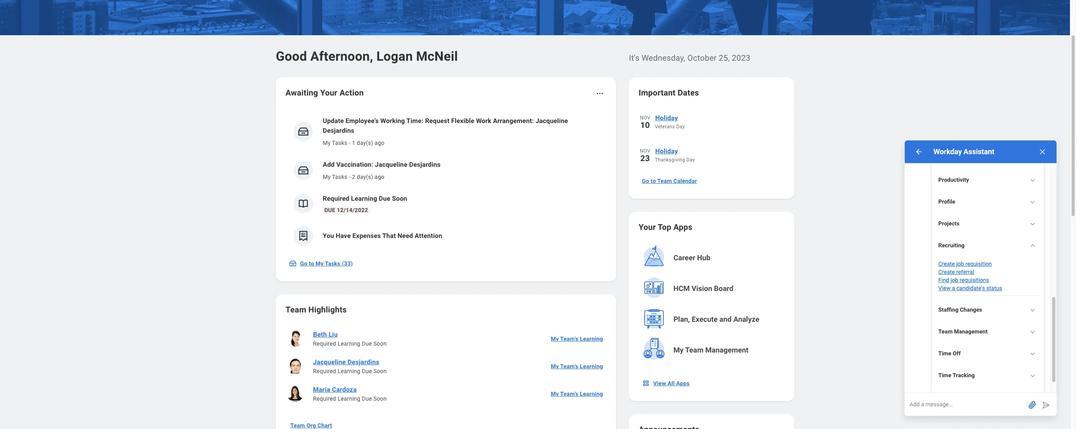 Task type: describe. For each thing, give the bounding box(es) containing it.
ago for my tasks - 2 day(s) ago
[[375, 174, 385, 180]]

logan
[[377, 49, 413, 64]]

my tasks - 2 day(s) ago
[[323, 174, 385, 180]]

team highlights list
[[286, 325, 606, 408]]

workday
[[934, 147, 962, 156]]

action
[[340, 88, 364, 98]]

arrangement:
[[493, 117, 534, 125]]

awaiting your action
[[286, 88, 364, 98]]

team for team management
[[939, 329, 953, 335]]

maria cardoza button
[[310, 385, 360, 395]]

soon inside awaiting your action list
[[392, 195, 407, 203]]

Add a message... text field
[[905, 393, 1026, 416]]

10
[[641, 120, 650, 130]]

time off
[[939, 350, 961, 357]]

required for beth
[[313, 341, 336, 347]]

off
[[953, 350, 961, 357]]

have
[[336, 232, 351, 240]]

tasks inside "go to my tasks (33)" "button"
[[325, 261, 341, 267]]

my team management
[[674, 346, 749, 354]]

view inside button
[[653, 380, 666, 387]]

holiday button for 23
[[655, 146, 785, 157]]

staffing changes
[[939, 307, 983, 313]]

nov 10
[[640, 115, 651, 130]]

flexible
[[451, 117, 475, 125]]

october
[[688, 53, 717, 63]]

view inside the "create job requisition create referral find job requisitions view a candidate's status"
[[939, 285, 951, 292]]

learning inside jacqueline desjardins required learning due soon
[[338, 368, 360, 375]]

liu
[[329, 331, 338, 339]]

attention
[[415, 232, 442, 240]]

chevron up image for productivity
[[1030, 177, 1036, 183]]

to for my
[[309, 261, 314, 267]]

staffing
[[939, 307, 959, 313]]

required for jacqueline
[[313, 368, 336, 375]]

workday assistant
[[934, 147, 995, 156]]

jacqueline inside jacqueline desjardins required learning due soon
[[313, 359, 346, 366]]

plan,
[[674, 315, 690, 324]]

add
[[323, 161, 335, 169]]

top
[[658, 222, 672, 232]]

board
[[714, 284, 734, 293]]

apps for your top apps
[[674, 222, 693, 232]]

due for jacqueline desjardins
[[362, 368, 372, 375]]

nov for 23
[[640, 148, 651, 154]]

team highlights
[[286, 305, 347, 315]]

0 vertical spatial job
[[957, 261, 964, 267]]

soon for liu
[[374, 341, 387, 347]]

learning inside awaiting your action list
[[351, 195, 377, 203]]

highlights
[[309, 305, 347, 315]]

good
[[276, 49, 307, 64]]

due 12/14/2022
[[325, 207, 368, 214]]

2023
[[732, 53, 751, 63]]

management inside dropdown button
[[954, 329, 988, 335]]

productivity button
[[935, 173, 1041, 188]]

25,
[[719, 53, 730, 63]]

career hub button
[[640, 243, 786, 273]]

12/14/2022
[[337, 207, 368, 214]]

team's for cardoza
[[560, 391, 579, 397]]

tasks for 1
[[332, 140, 347, 146]]

that
[[382, 232, 396, 240]]

go to my tasks (33)
[[300, 261, 353, 267]]

team for team org chart
[[290, 423, 305, 429]]

requisition
[[966, 261, 992, 267]]

nbox image
[[642, 380, 650, 388]]

it's
[[629, 53, 640, 63]]

ago for my tasks - 1 day(s) ago
[[375, 140, 385, 146]]

referral
[[957, 269, 975, 275]]

my team's learning button for cardoza
[[548, 386, 606, 402]]

1 vertical spatial jacqueline
[[375, 161, 408, 169]]

book open image
[[297, 198, 310, 210]]

find job requisitions link
[[939, 277, 990, 284]]

maria
[[313, 386, 330, 394]]

go for go to team calendar
[[642, 178, 649, 184]]

time for time tracking
[[939, 372, 952, 379]]

desjardins inside update employee's working time: request flexible work arrangement: jacqueline desjardins
[[323, 127, 354, 135]]

x image
[[1039, 148, 1047, 156]]

you
[[323, 232, 334, 240]]

workday assistant region
[[905, 0, 1057, 417]]

team left 'calendar'
[[658, 178, 672, 184]]

you have expenses that need attention
[[323, 232, 442, 240]]

projects
[[939, 220, 960, 227]]

my team's learning for desjardins
[[551, 363, 603, 370]]

hcm
[[674, 284, 690, 293]]

profile button
[[935, 194, 1041, 210]]

view a candidate's status link
[[939, 285, 1003, 292]]

due for maria cardoza
[[362, 396, 372, 402]]

expenses
[[353, 232, 381, 240]]

learning inside maria cardoza required learning due soon
[[338, 396, 360, 402]]

you have expenses that need attention button
[[286, 220, 606, 252]]

vision
[[692, 284, 712, 293]]

hub
[[697, 254, 711, 262]]

1 vertical spatial job
[[951, 277, 959, 284]]

1 create from the top
[[939, 261, 955, 267]]

chevron up image for team management
[[1030, 329, 1036, 335]]

chevron up image for profile
[[1030, 199, 1036, 205]]

team down execute at the right bottom of the page
[[685, 346, 704, 354]]

requisitions
[[960, 277, 990, 284]]

arrow left image
[[915, 148, 923, 156]]

chevron up image for projects
[[1030, 221, 1036, 227]]

required for maria
[[313, 396, 336, 402]]

important
[[639, 88, 676, 98]]

management inside button
[[706, 346, 749, 354]]

1 horizontal spatial inbox image
[[297, 164, 310, 177]]

assistant
[[964, 147, 995, 156]]

0 vertical spatial your
[[320, 88, 338, 98]]

holiday veterans day
[[655, 114, 685, 130]]

beth liu required learning due soon
[[313, 331, 387, 347]]

due for beth liu
[[362, 341, 372, 347]]

team management button
[[935, 325, 1041, 340]]

beth
[[313, 331, 327, 339]]

- for 2
[[349, 174, 351, 180]]

working
[[381, 117, 405, 125]]

calendar
[[674, 178, 697, 184]]

candidate's
[[957, 285, 985, 292]]

my team's learning button for liu
[[548, 331, 606, 347]]

create job requisition create referral find job requisitions view a candidate's status
[[939, 261, 1003, 292]]

1 vertical spatial your
[[639, 222, 656, 232]]

team org chart button
[[287, 418, 335, 429]]

hcm vision board button
[[640, 274, 786, 303]]



Task type: vqa. For each thing, say whether or not it's contained in the screenshot.
top Go
yes



Task type: locate. For each thing, give the bounding box(es) containing it.
job up a
[[951, 277, 959, 284]]

0 vertical spatial apps
[[674, 222, 693, 232]]

mcneil
[[416, 49, 458, 64]]

day(s) for 1
[[357, 140, 373, 146]]

chevron up image for time tracking
[[1030, 373, 1036, 379]]

1 my team's learning button from the top
[[548, 331, 606, 347]]

required inside maria cardoza required learning due soon
[[313, 396, 336, 402]]

1 horizontal spatial to
[[651, 178, 656, 184]]

1 vertical spatial desjardins
[[409, 161, 441, 169]]

inbox image
[[297, 126, 310, 138]]

team for team highlights
[[286, 305, 306, 315]]

tasks for 2
[[332, 174, 347, 180]]

apps right top
[[674, 222, 693, 232]]

holiday for 10
[[656, 114, 678, 122]]

job
[[957, 261, 964, 267], [951, 277, 959, 284]]

to down dashboard expenses icon
[[309, 261, 314, 267]]

2 holiday button from the top
[[655, 146, 785, 157]]

send image
[[1042, 401, 1051, 410]]

1 chevron up image from the top
[[1030, 221, 1036, 227]]

career
[[674, 254, 696, 262]]

1 horizontal spatial view
[[939, 285, 951, 292]]

2 chevron up image from the top
[[1030, 243, 1036, 249]]

2 vertical spatial chevron up image
[[1030, 373, 1036, 379]]

chevron up image inside time tracking dropdown button
[[1030, 373, 1036, 379]]

day(s) right 2
[[357, 174, 373, 180]]

related actions image
[[596, 90, 604, 98]]

1 time from the top
[[939, 350, 952, 357]]

1 vertical spatial apps
[[676, 380, 690, 387]]

team left org
[[290, 423, 305, 429]]

3 chevron up image from the top
[[1030, 373, 1036, 379]]

2 - from the top
[[349, 174, 351, 180]]

go to my tasks (33) button
[[286, 256, 358, 272]]

plan, execute and analyze
[[674, 315, 760, 324]]

time left tracking at the bottom
[[939, 372, 952, 379]]

2 create from the top
[[939, 269, 955, 275]]

upload clip image
[[1028, 400, 1038, 410]]

team left highlights
[[286, 305, 306, 315]]

required inside awaiting your action list
[[323, 195, 350, 203]]

all
[[668, 380, 675, 387]]

1 vertical spatial time
[[939, 372, 952, 379]]

day inside holiday thanksgiving day
[[687, 157, 695, 163]]

2 vertical spatial tasks
[[325, 261, 341, 267]]

my team's learning button for desjardins
[[548, 359, 606, 375]]

my tasks - 1 day(s) ago
[[323, 140, 385, 146]]

due up jacqueline desjardins button
[[362, 341, 372, 347]]

inbox image inside "go to my tasks (33)" "button"
[[289, 260, 297, 268]]

chevron up image for staffing changes
[[1030, 308, 1036, 313]]

management down and
[[706, 346, 749, 354]]

0 vertical spatial holiday
[[656, 114, 678, 122]]

inbox image left add on the left
[[297, 164, 310, 177]]

2 vertical spatial my team's learning
[[551, 391, 603, 397]]

soon inside maria cardoza required learning due soon
[[374, 396, 387, 402]]

1 horizontal spatial go
[[642, 178, 649, 184]]

important dates
[[639, 88, 699, 98]]

2 holiday from the top
[[656, 147, 678, 155]]

3 chevron up image from the top
[[1030, 308, 1036, 313]]

holiday thanksgiving day
[[655, 147, 695, 163]]

0 vertical spatial chevron up image
[[1030, 177, 1036, 183]]

my
[[323, 140, 331, 146], [323, 174, 331, 180], [316, 261, 324, 267], [551, 336, 559, 342], [674, 346, 684, 354], [551, 363, 559, 370], [551, 391, 559, 397]]

2 vertical spatial my team's learning button
[[548, 386, 606, 402]]

0 vertical spatial to
[[651, 178, 656, 184]]

go for go to my tasks (33)
[[300, 261, 307, 267]]

0 vertical spatial holiday button
[[655, 113, 785, 124]]

1 vertical spatial view
[[653, 380, 666, 387]]

holiday up thanksgiving
[[656, 147, 678, 155]]

create referral link
[[939, 269, 975, 275]]

day right thanksgiving
[[687, 157, 695, 163]]

ago up add vaccination: jacqueline desjardins
[[375, 140, 385, 146]]

view down find at bottom right
[[939, 285, 951, 292]]

due
[[379, 195, 390, 203], [325, 207, 335, 214], [362, 341, 372, 347], [362, 368, 372, 375], [362, 396, 372, 402]]

time for time off
[[939, 350, 952, 357]]

maria cardoza required learning due soon
[[313, 386, 387, 402]]

jacqueline inside update employee's working time: request flexible work arrangement: jacqueline desjardins
[[536, 117, 568, 125]]

go down 23
[[642, 178, 649, 184]]

soon for desjardins
[[374, 368, 387, 375]]

nov for 10
[[640, 115, 651, 121]]

go to team calendar button
[[639, 173, 701, 189]]

day inside holiday veterans day
[[677, 124, 685, 130]]

application
[[905, 393, 1057, 416]]

0 vertical spatial tasks
[[332, 140, 347, 146]]

go inside button
[[642, 178, 649, 184]]

- for 1
[[349, 140, 351, 146]]

holiday button for 10
[[655, 113, 785, 124]]

0 horizontal spatial jacqueline
[[313, 359, 346, 366]]

request
[[425, 117, 450, 125]]

your
[[320, 88, 338, 98], [639, 222, 656, 232]]

1 - from the top
[[349, 140, 351, 146]]

2 vertical spatial team's
[[560, 391, 579, 397]]

1 chevron up image from the top
[[1030, 177, 1036, 183]]

my inside "button"
[[316, 261, 324, 267]]

to inside button
[[651, 178, 656, 184]]

chevron up image inside time off dropdown button
[[1030, 351, 1036, 357]]

work
[[476, 117, 492, 125]]

wednesday,
[[642, 53, 686, 63]]

2 horizontal spatial jacqueline
[[536, 117, 568, 125]]

1 vertical spatial holiday button
[[655, 146, 785, 157]]

your top apps
[[639, 222, 693, 232]]

day(s) right the 1
[[357, 140, 373, 146]]

apps right all
[[676, 380, 690, 387]]

2 team's from the top
[[560, 363, 579, 370]]

2 my team's learning from the top
[[551, 363, 603, 370]]

required down maria
[[313, 396, 336, 402]]

apps for view all apps
[[676, 380, 690, 387]]

desjardins inside jacqueline desjardins required learning due soon
[[348, 359, 380, 366]]

(33)
[[342, 261, 353, 267]]

0 vertical spatial my team's learning button
[[548, 331, 606, 347]]

need
[[398, 232, 413, 240]]

ago
[[375, 140, 385, 146], [375, 174, 385, 180]]

tasks left the 1
[[332, 140, 347, 146]]

view
[[939, 285, 951, 292], [653, 380, 666, 387]]

0 vertical spatial jacqueline
[[536, 117, 568, 125]]

chevron up image for time off
[[1030, 351, 1036, 357]]

your left action
[[320, 88, 338, 98]]

my team's learning button
[[548, 331, 606, 347], [548, 359, 606, 375], [548, 386, 606, 402]]

status
[[987, 285, 1003, 292]]

team inside button
[[290, 423, 305, 429]]

0 vertical spatial create
[[939, 261, 955, 267]]

due down jacqueline desjardins button
[[362, 368, 372, 375]]

due down jacqueline desjardins required learning due soon
[[362, 396, 372, 402]]

holiday
[[656, 114, 678, 122], [656, 147, 678, 155]]

1 vertical spatial day(s)
[[357, 174, 373, 180]]

0 horizontal spatial view
[[653, 380, 666, 387]]

nov left holiday veterans day
[[640, 115, 651, 121]]

1 vertical spatial -
[[349, 174, 351, 180]]

desjardins
[[323, 127, 354, 135], [409, 161, 441, 169], [348, 359, 380, 366]]

team's for liu
[[560, 336, 579, 342]]

execute
[[692, 315, 718, 324]]

2 time from the top
[[939, 372, 952, 379]]

afternoon,
[[310, 49, 373, 64]]

ago down add vaccination: jacqueline desjardins
[[375, 174, 385, 180]]

day right veterans
[[677, 124, 685, 130]]

required inside jacqueline desjardins required learning due soon
[[313, 368, 336, 375]]

my team's learning for cardoza
[[551, 391, 603, 397]]

1 nov from the top
[[640, 115, 651, 121]]

awaiting your action list
[[286, 110, 606, 252]]

chevron up image inside recruiting dropdown button
[[1030, 243, 1036, 249]]

0 horizontal spatial your
[[320, 88, 338, 98]]

team down staffing
[[939, 329, 953, 335]]

2 day(s) from the top
[[357, 174, 373, 180]]

1 vertical spatial day
[[687, 157, 695, 163]]

due left 12/14/2022
[[325, 207, 335, 214]]

due inside jacqueline desjardins required learning due soon
[[362, 368, 372, 375]]

0 vertical spatial -
[[349, 140, 351, 146]]

day for 23
[[687, 157, 695, 163]]

required down beth liu "button"
[[313, 341, 336, 347]]

0 vertical spatial inbox image
[[297, 164, 310, 177]]

2 vertical spatial jacqueline
[[313, 359, 346, 366]]

changes
[[960, 307, 983, 313]]

chevron up image inside productivity dropdown button
[[1030, 177, 1036, 183]]

1 vertical spatial my team's learning
[[551, 363, 603, 370]]

0 vertical spatial desjardins
[[323, 127, 354, 135]]

chevron up image for recruiting
[[1030, 243, 1036, 249]]

chevron up image inside team management dropdown button
[[1030, 329, 1036, 335]]

go inside "button"
[[300, 261, 307, 267]]

0 vertical spatial team's
[[560, 336, 579, 342]]

team management
[[939, 329, 988, 335]]

1 vertical spatial to
[[309, 261, 314, 267]]

1 team's from the top
[[560, 336, 579, 342]]

jacqueline right vaccination: on the left of the page
[[375, 161, 408, 169]]

4 chevron up image from the top
[[1030, 329, 1036, 335]]

to inside "button"
[[309, 261, 314, 267]]

day(s) for 2
[[357, 174, 373, 180]]

0 horizontal spatial management
[[706, 346, 749, 354]]

time tracking
[[939, 372, 975, 379]]

2
[[352, 174, 355, 180]]

1 horizontal spatial your
[[639, 222, 656, 232]]

tasks left (33)
[[325, 261, 341, 267]]

your left top
[[639, 222, 656, 232]]

0 horizontal spatial day
[[677, 124, 685, 130]]

0 vertical spatial go
[[642, 178, 649, 184]]

1 vertical spatial holiday
[[656, 147, 678, 155]]

0 vertical spatial day
[[677, 124, 685, 130]]

day for 10
[[677, 124, 685, 130]]

recruiting
[[939, 242, 965, 249]]

view all apps
[[653, 380, 690, 387]]

time left off
[[939, 350, 952, 357]]

3 team's from the top
[[560, 391, 579, 397]]

1 ago from the top
[[375, 140, 385, 146]]

0 horizontal spatial to
[[309, 261, 314, 267]]

soon for cardoza
[[374, 396, 387, 402]]

to
[[651, 178, 656, 184], [309, 261, 314, 267]]

0 vertical spatial my team's learning
[[551, 336, 603, 342]]

3 my team's learning from the top
[[551, 391, 603, 397]]

create
[[939, 261, 955, 267], [939, 269, 955, 275]]

management down changes
[[954, 329, 988, 335]]

chevron up image
[[1030, 177, 1036, 183], [1030, 199, 1036, 205], [1030, 373, 1036, 379]]

dashboard expenses image
[[297, 230, 310, 242]]

chart
[[318, 423, 332, 429]]

jacqueline
[[536, 117, 568, 125], [375, 161, 408, 169], [313, 359, 346, 366]]

- left the 1
[[349, 140, 351, 146]]

0 horizontal spatial inbox image
[[289, 260, 297, 268]]

1 my team's learning from the top
[[551, 336, 603, 342]]

- left 2
[[349, 174, 351, 180]]

required up maria
[[313, 368, 336, 375]]

team
[[658, 178, 672, 184], [286, 305, 306, 315], [939, 329, 953, 335], [685, 346, 704, 354], [290, 423, 305, 429]]

holiday inside holiday thanksgiving day
[[656, 147, 678, 155]]

time:
[[407, 117, 424, 125]]

learning inside 'beth liu required learning due soon'
[[338, 341, 360, 347]]

23
[[641, 154, 650, 163]]

required learning due soon
[[323, 195, 407, 203]]

2 nov from the top
[[640, 148, 651, 154]]

tasks left 2
[[332, 174, 347, 180]]

employee's
[[346, 117, 379, 125]]

1 vertical spatial create
[[939, 269, 955, 275]]

day
[[677, 124, 685, 130], [687, 157, 695, 163]]

team org chart
[[290, 423, 332, 429]]

beth liu button
[[310, 330, 341, 340]]

1 horizontal spatial jacqueline
[[375, 161, 408, 169]]

1 horizontal spatial day
[[687, 157, 695, 163]]

2 ago from the top
[[375, 174, 385, 180]]

analyze
[[734, 315, 760, 324]]

nov down "10"
[[640, 148, 651, 154]]

org
[[307, 423, 316, 429]]

it's wednesday, october 25, 2023
[[629, 53, 751, 63]]

due inside 'beth liu required learning due soon'
[[362, 341, 372, 347]]

apps inside button
[[676, 380, 690, 387]]

0 vertical spatial day(s)
[[357, 140, 373, 146]]

jacqueline right the arrangement:
[[536, 117, 568, 125]]

1 vertical spatial team's
[[560, 363, 579, 370]]

due inside maria cardoza required learning due soon
[[362, 396, 372, 402]]

1 vertical spatial nov
[[640, 148, 651, 154]]

go
[[642, 178, 649, 184], [300, 261, 307, 267]]

apps
[[674, 222, 693, 232], [676, 380, 690, 387]]

nov 23
[[640, 148, 651, 163]]

chevron up image inside projects dropdown button
[[1030, 221, 1036, 227]]

chevron up image inside staffing changes dropdown button
[[1030, 308, 1036, 313]]

jacqueline desjardins required learning due soon
[[313, 359, 387, 375]]

-
[[349, 140, 351, 146], [349, 174, 351, 180]]

5 chevron up image from the top
[[1030, 351, 1036, 357]]

1 vertical spatial chevron up image
[[1030, 199, 1036, 205]]

projects button
[[935, 216, 1041, 232]]

and
[[720, 315, 732, 324]]

soon
[[392, 195, 407, 203], [374, 341, 387, 347], [374, 368, 387, 375], [374, 396, 387, 402]]

awaiting
[[286, 88, 318, 98]]

1 day(s) from the top
[[357, 140, 373, 146]]

1 vertical spatial tasks
[[332, 174, 347, 180]]

1
[[352, 140, 355, 146]]

view left all
[[653, 380, 666, 387]]

1 holiday button from the top
[[655, 113, 785, 124]]

profile
[[939, 199, 956, 205]]

soon inside 'beth liu required learning due soon'
[[374, 341, 387, 347]]

staffing changes button
[[935, 303, 1041, 318]]

plan, execute and analyze button
[[640, 305, 786, 334]]

1 vertical spatial inbox image
[[289, 260, 297, 268]]

chevron up image
[[1030, 221, 1036, 227], [1030, 243, 1036, 249], [1030, 308, 1036, 313], [1030, 329, 1036, 335], [1030, 351, 1036, 357]]

0 vertical spatial ago
[[375, 140, 385, 146]]

0 vertical spatial view
[[939, 285, 951, 292]]

0 horizontal spatial go
[[300, 261, 307, 267]]

holiday up veterans
[[656, 114, 678, 122]]

dates
[[678, 88, 699, 98]]

add vaccination: jacqueline desjardins
[[323, 161, 441, 169]]

recruiting button
[[935, 238, 1041, 254]]

holiday inside holiday veterans day
[[656, 114, 678, 122]]

important dates element
[[639, 108, 785, 171]]

required up "due 12/14/2022"
[[323, 195, 350, 203]]

inbox image
[[297, 164, 310, 177], [289, 260, 297, 268]]

inbox image left the go to my tasks (33) at left
[[289, 260, 297, 268]]

my team's learning
[[551, 336, 603, 342], [551, 363, 603, 370], [551, 391, 603, 397]]

nov
[[640, 115, 651, 121], [640, 148, 651, 154]]

productivity
[[939, 177, 969, 183]]

soon inside jacqueline desjardins required learning due soon
[[374, 368, 387, 375]]

jacqueline desjardins button
[[310, 358, 383, 367]]

create job requisition link
[[939, 261, 992, 267]]

1 vertical spatial management
[[706, 346, 749, 354]]

cardoza
[[332, 386, 357, 394]]

1 horizontal spatial management
[[954, 329, 988, 335]]

time tracking button
[[935, 368, 1041, 384]]

a
[[952, 285, 955, 292]]

to for team
[[651, 178, 656, 184]]

good afternoon, logan mcneil
[[276, 49, 458, 64]]

tasks
[[332, 140, 347, 146], [332, 174, 347, 180], [325, 261, 341, 267]]

1 vertical spatial go
[[300, 261, 307, 267]]

0 vertical spatial nov
[[640, 115, 651, 121]]

2 chevron up image from the top
[[1030, 199, 1036, 205]]

team inside dropdown button
[[939, 329, 953, 335]]

my team management button
[[640, 336, 786, 365]]

chevron up image inside profile "dropdown button"
[[1030, 199, 1036, 205]]

hcm vision board
[[674, 284, 734, 293]]

required inside 'beth liu required learning due soon'
[[313, 341, 336, 347]]

my team's learning for liu
[[551, 336, 603, 342]]

create up create referral link
[[939, 261, 955, 267]]

2 vertical spatial desjardins
[[348, 359, 380, 366]]

due down add vaccination: jacqueline desjardins
[[379, 195, 390, 203]]

required
[[323, 195, 350, 203], [313, 341, 336, 347], [313, 368, 336, 375], [313, 396, 336, 402]]

jacqueline down beth liu "button"
[[313, 359, 346, 366]]

create up find at bottom right
[[939, 269, 955, 275]]

to down thanksgiving
[[651, 178, 656, 184]]

0 vertical spatial management
[[954, 329, 988, 335]]

team's for desjardins
[[560, 363, 579, 370]]

1 vertical spatial ago
[[375, 174, 385, 180]]

1 vertical spatial my team's learning button
[[548, 359, 606, 375]]

go down dashboard expenses icon
[[300, 261, 307, 267]]

holiday for 23
[[656, 147, 678, 155]]

3 my team's learning button from the top
[[548, 386, 606, 402]]

go to team calendar
[[642, 178, 697, 184]]

veterans
[[655, 124, 675, 130]]

1 holiday from the top
[[656, 114, 678, 122]]

job up create referral link
[[957, 261, 964, 267]]

0 vertical spatial time
[[939, 350, 952, 357]]

2 my team's learning button from the top
[[548, 359, 606, 375]]



